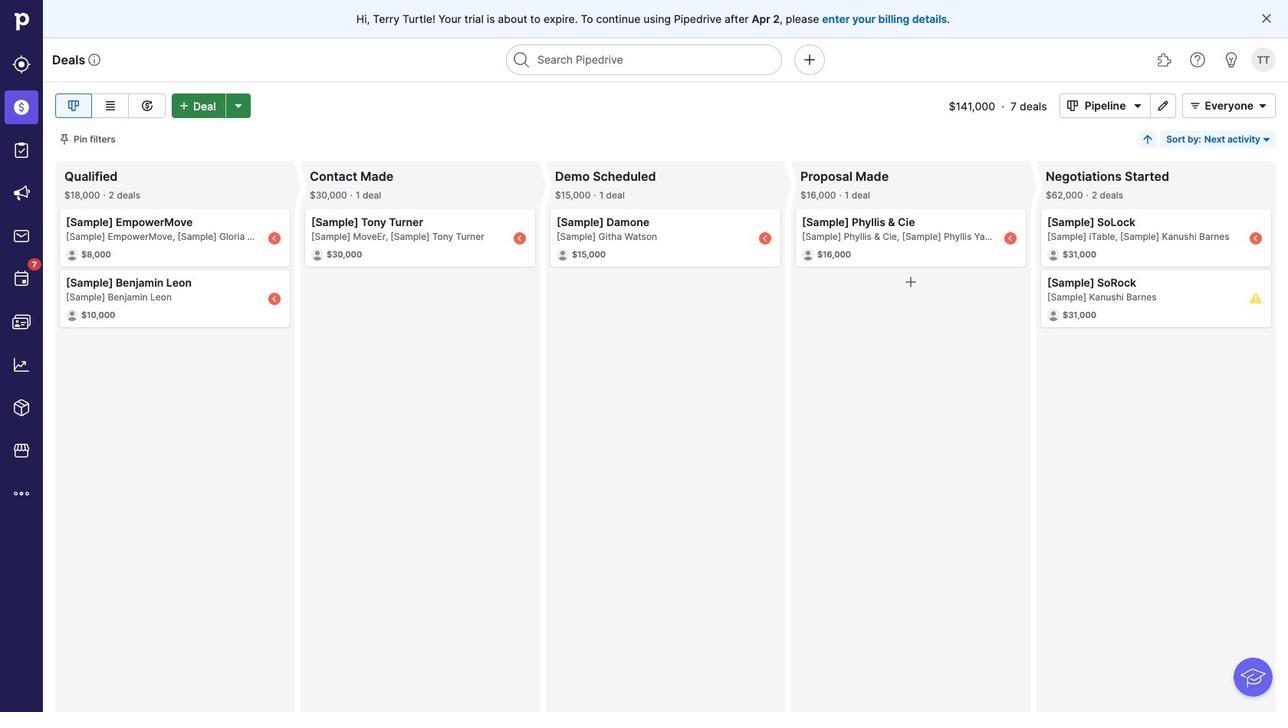 Task type: vqa. For each thing, say whether or not it's contained in the screenshot.
color link icon
no



Task type: locate. For each thing, give the bounding box(es) containing it.
projects image
[[12, 141, 31, 159]]

quick help image
[[1188, 51, 1207, 69]]

color primary image
[[1260, 12, 1273, 25], [1063, 100, 1082, 112], [1186, 100, 1205, 112], [1260, 133, 1273, 146]]

menu item
[[0, 86, 43, 129]]

color undefined image
[[12, 270, 31, 288]]

color primary image
[[1129, 100, 1147, 112], [1254, 100, 1272, 112], [58, 133, 71, 146], [902, 273, 920, 291]]

more image
[[12, 485, 31, 503]]

contacts image
[[12, 313, 31, 331]]

forecast image
[[138, 97, 156, 115]]

color primary inverted image
[[175, 100, 193, 112]]

menu
[[0, 0, 43, 712]]

info image
[[88, 54, 101, 66]]

marketplace image
[[12, 442, 31, 460]]

change order image
[[1142, 133, 1154, 146]]

knowledge center bot, also known as kc bot is an onboarding assistant that allows you to see the list of onboarding items in one place for quick and easy reference. this improves your in-app experience. image
[[1234, 658, 1273, 697]]

add deal element
[[172, 94, 250, 118]]

sales assistant image
[[1222, 51, 1241, 69]]



Task type: describe. For each thing, give the bounding box(es) containing it.
pipeline image
[[64, 97, 83, 115]]

leads image
[[12, 55, 31, 74]]

products image
[[12, 399, 31, 417]]

list image
[[101, 97, 119, 115]]

insights image
[[12, 356, 31, 374]]

quick add image
[[800, 51, 819, 69]]

Search Pipedrive field
[[506, 44, 782, 75]]

deals image
[[12, 98, 31, 117]]

edit pipeline image
[[1154, 100, 1173, 112]]

add deal options image
[[229, 100, 247, 112]]

campaigns image
[[12, 184, 31, 202]]

sales inbox image
[[12, 227, 31, 245]]

home image
[[10, 10, 33, 33]]



